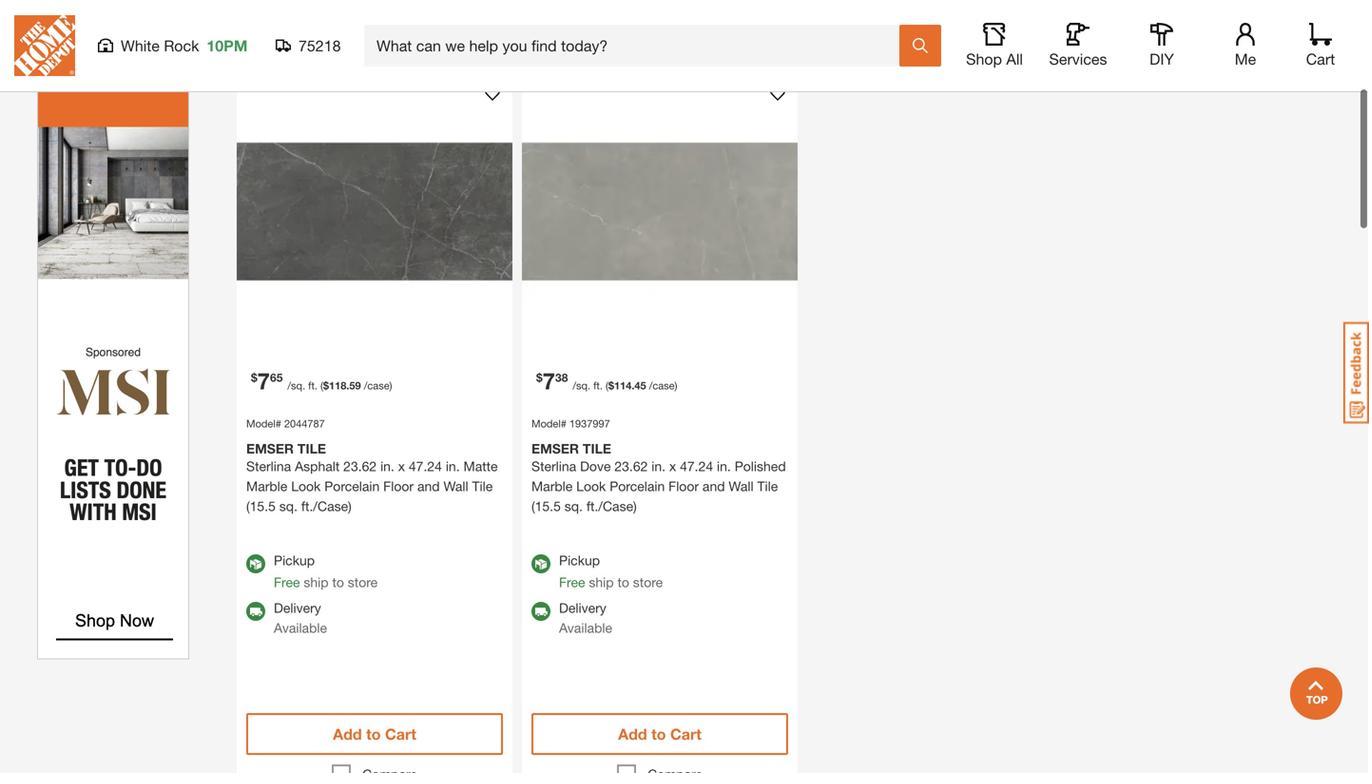 Task type: locate. For each thing, give the bounding box(es) containing it.
10pm
[[207, 37, 248, 55]]

(15.5 down model# 1937997
[[531, 498, 561, 514]]

/case for dove
[[649, 379, 675, 392]]

sterlina down the 'model# 2044787'
[[246, 458, 291, 474]]

model# 2044787
[[246, 417, 325, 430]]

. right 65
[[346, 379, 349, 392]]

23.62 for dove
[[615, 458, 648, 474]]

floor for matte
[[383, 478, 414, 494]]

ft.
[[308, 379, 318, 392], [593, 379, 603, 392]]

emser down the 'model# 2044787'
[[246, 441, 294, 456]]

38
[[555, 371, 568, 384]]

2 /case from the left
[[649, 379, 675, 392]]

( inside $ 7 38 /sq. ft. ( $ 114 . 45 /case )
[[606, 379, 608, 392]]

2 47.24 from the left
[[680, 458, 713, 474]]

( left the 114 at left
[[606, 379, 608, 392]]

porcelain down asphalt
[[324, 478, 380, 494]]

1 emser from the left
[[246, 441, 294, 456]]

0 horizontal spatial available shipping image
[[246, 602, 265, 621]]

tile inside the emser tile sterlina asphalt 23.62 in. x 47.24 in. matte marble look porcelain floor and wall tile (15.5 sq. ft./case)
[[472, 478, 493, 494]]

23.62 inside the emser tile sterlina asphalt 23.62 in. x 47.24 in. matte marble look porcelain floor and wall tile (15.5 sq. ft./case)
[[343, 458, 377, 474]]

matte
[[464, 458, 498, 474]]

delivery
[[274, 600, 321, 616], [559, 600, 606, 616]]

)
[[389, 379, 392, 392], [675, 379, 677, 392]]

1 sq. from the left
[[279, 498, 298, 514]]

in. right asphalt
[[380, 458, 394, 474]]

pickup free ship to store for dove
[[559, 552, 663, 590]]

1 horizontal spatial and
[[703, 478, 725, 494]]

0 horizontal spatial add
[[333, 725, 362, 743]]

add to cart
[[333, 725, 416, 743], [618, 725, 702, 743]]

0 horizontal spatial ft.
[[308, 379, 318, 392]]

floor inside emser tile sterlina dove 23.62 in. x 47.24 in. polished marble look porcelain floor and wall tile (15.5 sq. ft./case)
[[669, 478, 699, 494]]

0 horizontal spatial available
[[274, 620, 327, 636]]

ft./case) down asphalt
[[301, 498, 352, 514]]

(15.5 down the 'model# 2044787'
[[246, 498, 276, 514]]

ft./case)
[[301, 498, 352, 514], [586, 498, 637, 514]]

2 store from the left
[[633, 574, 663, 590]]

7
[[257, 367, 270, 394], [543, 367, 555, 394]]

model# for emser tile sterlina dove 23.62 in. x 47.24 in. polished marble look porcelain floor and wall tile (15.5 sq. ft./case)
[[531, 417, 567, 430]]

2 ( from the left
[[606, 379, 608, 392]]

1 horizontal spatial 47.24
[[680, 458, 713, 474]]

2 (15.5 from the left
[[531, 498, 561, 514]]

available for sterlina dove 23.62 in. x 47.24 in. polished marble look porcelain floor and wall tile (15.5 sq. ft./case)
[[559, 620, 612, 636]]

cart
[[1306, 50, 1335, 68], [385, 725, 416, 743], [670, 725, 702, 743]]

and for matte
[[417, 478, 440, 494]]

) inside $ 7 65 /sq. ft. ( $ 118 . 59 /case )
[[389, 379, 392, 392]]

( inside $ 7 65 /sq. ft. ( $ 118 . 59 /case )
[[320, 379, 323, 392]]

add
[[333, 725, 362, 743], [618, 725, 647, 743]]

. inside $ 7 65 /sq. ft. ( $ 118 . 59 /case )
[[346, 379, 349, 392]]

23.62 inside emser tile sterlina dove 23.62 in. x 47.24 in. polished marble look porcelain floor and wall tile (15.5 sq. ft./case)
[[615, 458, 648, 474]]

2 ship from the left
[[589, 574, 614, 590]]

available for pickup image
[[246, 554, 265, 573], [531, 554, 551, 573]]

0 horizontal spatial and
[[417, 478, 440, 494]]

wall down polished
[[729, 478, 754, 494]]

emser down model# 1937997
[[531, 441, 579, 456]]

45
[[635, 379, 646, 392]]

0 horizontal spatial x
[[398, 458, 405, 474]]

look for dove
[[576, 478, 606, 494]]

2 available for pickup image from the left
[[531, 554, 551, 573]]

1 horizontal spatial .
[[632, 379, 635, 392]]

0 horizontal spatial emser
[[246, 441, 294, 456]]

0 horizontal spatial available for pickup image
[[246, 554, 265, 573]]

in. left polished
[[717, 458, 731, 474]]

1 horizontal spatial tile
[[757, 478, 778, 494]]

0 horizontal spatial wall
[[443, 478, 468, 494]]

ft. inside $ 7 65 /sq. ft. ( $ 118 . 59 /case )
[[308, 379, 318, 392]]

1 model# from the left
[[246, 417, 281, 430]]

porcelain
[[324, 478, 380, 494], [610, 478, 665, 494]]

look inside emser tile sterlina dove 23.62 in. x 47.24 in. polished marble look porcelain floor and wall tile (15.5 sq. ft./case)
[[576, 478, 606, 494]]

0 horizontal spatial (15.5
[[246, 498, 276, 514]]

1 horizontal spatial pickup free ship to store
[[559, 552, 663, 590]]

0 horizontal spatial tile
[[298, 441, 326, 456]]

sq. for asphalt
[[279, 498, 298, 514]]

0 horizontal spatial .
[[346, 379, 349, 392]]

2 ft. from the left
[[593, 379, 603, 392]]

2 model# from the left
[[531, 417, 567, 430]]

2 add to cart from the left
[[618, 725, 702, 743]]

marble down the 'model# 2044787'
[[246, 478, 287, 494]]

marble for asphalt
[[246, 478, 287, 494]]

/case inside $ 7 65 /sq. ft. ( $ 118 . 59 /case )
[[364, 379, 389, 392]]

ft./case) down 'dove'
[[586, 498, 637, 514]]

sterlina asphalt 23.62 in. x 47.24 in. matte marble look porcelain floor and wall tile (15.5 sq. ft./case) image
[[237, 74, 512, 349]]

7 up model# 1937997
[[543, 367, 555, 394]]

store for asphalt
[[348, 574, 378, 590]]

23.62 right asphalt
[[343, 458, 377, 474]]

marble inside emser tile sterlina dove 23.62 in. x 47.24 in. polished marble look porcelain floor and wall tile (15.5 sq. ft./case)
[[531, 478, 573, 494]]

to
[[332, 574, 344, 590], [618, 574, 629, 590], [366, 725, 381, 743], [651, 725, 666, 743]]

sq. down asphalt
[[279, 498, 298, 514]]

2 23.62 from the left
[[615, 458, 648, 474]]

(
[[320, 379, 323, 392], [606, 379, 608, 392]]

sq.
[[279, 498, 298, 514], [565, 498, 583, 514]]

sterlina
[[246, 458, 291, 474], [531, 458, 576, 474]]

1 horizontal spatial marble
[[531, 478, 573, 494]]

2 floor from the left
[[669, 478, 699, 494]]

2 sterlina from the left
[[531, 458, 576, 474]]

1 available from the left
[[274, 620, 327, 636]]

1 horizontal spatial free
[[559, 574, 585, 590]]

1 47.24 from the left
[[409, 458, 442, 474]]

shop all
[[966, 50, 1023, 68]]

1 floor from the left
[[383, 478, 414, 494]]

1 ( from the left
[[320, 379, 323, 392]]

white rock 10pm
[[121, 37, 248, 55]]

1 wall from the left
[[443, 478, 468, 494]]

0 horizontal spatial )
[[389, 379, 392, 392]]

0 horizontal spatial (
[[320, 379, 323, 392]]

2 add to cart button from the left
[[531, 713, 788, 755]]

1 horizontal spatial ft./case)
[[586, 498, 637, 514]]

tile up asphalt
[[298, 441, 326, 456]]

polished
[[735, 458, 786, 474]]

and inside emser tile sterlina dove 23.62 in. x 47.24 in. polished marble look porcelain floor and wall tile (15.5 sq. ft./case)
[[703, 478, 725, 494]]

59
[[349, 379, 361, 392]]

1 7 from the left
[[257, 367, 270, 394]]

$ 7 38 /sq. ft. ( $ 114 . 45 /case )
[[536, 367, 677, 394]]

0 horizontal spatial free
[[274, 574, 300, 590]]

2 pickup from the left
[[559, 552, 600, 568]]

marble inside the emser tile sterlina asphalt 23.62 in. x 47.24 in. matte marble look porcelain floor and wall tile (15.5 sq. ft./case)
[[246, 478, 287, 494]]

emser tile sterlina asphalt 23.62 in. x 47.24 in. matte marble look porcelain floor and wall tile (15.5 sq. ft./case)
[[246, 441, 498, 514]]

2 add from the left
[[618, 725, 647, 743]]

pickup for emser tile sterlina dove 23.62 in. x 47.24 in. polished marble look porcelain floor and wall tile (15.5 sq. ft./case)
[[559, 552, 600, 568]]

2 available from the left
[[559, 620, 612, 636]]

ship
[[304, 574, 329, 590], [589, 574, 614, 590]]

1 (15.5 from the left
[[246, 498, 276, 514]]

marble down model# 1937997
[[531, 478, 573, 494]]

look inside the emser tile sterlina asphalt 23.62 in. x 47.24 in. matte marble look porcelain floor and wall tile (15.5 sq. ft./case)
[[291, 478, 321, 494]]

1 horizontal spatial sterlina
[[531, 458, 576, 474]]

1 ship from the left
[[304, 574, 329, 590]]

1 23.62 from the left
[[343, 458, 377, 474]]

model# left '2044787'
[[246, 417, 281, 430]]

0 horizontal spatial 7
[[257, 367, 270, 394]]

porcelain inside emser tile sterlina dove 23.62 in. x 47.24 in. polished marble look porcelain floor and wall tile (15.5 sq. ft./case)
[[610, 478, 665, 494]]

sq. inside the emser tile sterlina asphalt 23.62 in. x 47.24 in. matte marble look porcelain floor and wall tile (15.5 sq. ft./case)
[[279, 498, 298, 514]]

1 horizontal spatial delivery available
[[559, 600, 612, 636]]

1 horizontal spatial add to cart
[[618, 725, 702, 743]]

2 available shipping image from the left
[[531, 602, 551, 621]]

0 horizontal spatial ft./case)
[[301, 498, 352, 514]]

) inside $ 7 38 /sq. ft. ( $ 114 . 45 /case )
[[675, 379, 677, 392]]

emser for emser tile sterlina asphalt 23.62 in. x 47.24 in. matte marble look porcelain floor and wall tile (15.5 sq. ft./case)
[[246, 441, 294, 456]]

1 marble from the left
[[246, 478, 287, 494]]

model#
[[246, 417, 281, 430], [531, 417, 567, 430]]

1 horizontal spatial sq.
[[565, 498, 583, 514]]

1 horizontal spatial add
[[618, 725, 647, 743]]

0 horizontal spatial /sq.
[[288, 379, 305, 392]]

1 delivery from the left
[[274, 600, 321, 616]]

porcelain inside the emser tile sterlina asphalt 23.62 in. x 47.24 in. matte marble look porcelain floor and wall tile (15.5 sq. ft./case)
[[324, 478, 380, 494]]

/sq. right the 38 on the top
[[573, 379, 591, 392]]

1 /case from the left
[[364, 379, 389, 392]]

tile up 'dove'
[[583, 441, 611, 456]]

1 horizontal spatial 7
[[543, 367, 555, 394]]

0 horizontal spatial delivery available
[[274, 600, 327, 636]]

x inside the emser tile sterlina asphalt 23.62 in. x 47.24 in. matte marble look porcelain floor and wall tile (15.5 sq. ft./case)
[[398, 458, 405, 474]]

tile inside the emser tile sterlina asphalt 23.62 in. x 47.24 in. matte marble look porcelain floor and wall tile (15.5 sq. ft./case)
[[298, 441, 326, 456]]

(15.5 for sterlina asphalt 23.62 in. x 47.24 in. matte marble look porcelain floor and wall tile (15.5 sq. ft./case)
[[246, 498, 276, 514]]

/sq. inside $ 7 38 /sq. ft. ( $ 114 . 45 /case )
[[573, 379, 591, 392]]

x right 'dove'
[[669, 458, 676, 474]]

1 horizontal spatial model#
[[531, 417, 567, 430]]

x left matte
[[398, 458, 405, 474]]

. right the 38 on the top
[[632, 379, 635, 392]]

look down 'dove'
[[576, 478, 606, 494]]

wall
[[443, 478, 468, 494], [729, 478, 754, 494]]

ft. inside $ 7 38 /sq. ft. ( $ 114 . 45 /case )
[[593, 379, 603, 392]]

0 horizontal spatial add to cart
[[333, 725, 416, 743]]

0 horizontal spatial cart
[[385, 725, 416, 743]]

0 horizontal spatial store
[[348, 574, 378, 590]]

available shipping image for emser tile sterlina dove 23.62 in. x 47.24 in. polished marble look porcelain floor and wall tile (15.5 sq. ft./case)
[[531, 602, 551, 621]]

tile down matte
[[472, 478, 493, 494]]

tile inside emser tile sterlina dove 23.62 in. x 47.24 in. polished marble look porcelain floor and wall tile (15.5 sq. ft./case)
[[583, 441, 611, 456]]

2 ) from the left
[[675, 379, 677, 392]]

0 horizontal spatial ship
[[304, 574, 329, 590]]

2 ft./case) from the left
[[586, 498, 637, 514]]

2 and from the left
[[703, 478, 725, 494]]

/sq. inside $ 7 65 /sq. ft. ( $ 118 . 59 /case )
[[288, 379, 305, 392]]

47.24 inside the emser tile sterlina asphalt 23.62 in. x 47.24 in. matte marble look porcelain floor and wall tile (15.5 sq. ft./case)
[[409, 458, 442, 474]]

1 horizontal spatial available shipping image
[[531, 602, 551, 621]]

1 pickup from the left
[[274, 552, 315, 568]]

/sq. for asphalt
[[288, 379, 305, 392]]

delivery for emser tile sterlina asphalt 23.62 in. x 47.24 in. matte marble look porcelain floor and wall tile (15.5 sq. ft./case)
[[274, 600, 321, 616]]

75218 button
[[276, 36, 341, 55]]

0 horizontal spatial marble
[[246, 478, 287, 494]]

sterlina inside emser tile sterlina dove 23.62 in. x 47.24 in. polished marble look porcelain floor and wall tile (15.5 sq. ft./case)
[[531, 458, 576, 474]]

. for asphalt
[[346, 379, 349, 392]]

3 in. from the left
[[652, 458, 666, 474]]

2 delivery available from the left
[[559, 600, 612, 636]]

top
[[1274, 39, 1296, 55]]

$
[[251, 371, 257, 384], [536, 371, 543, 384], [323, 379, 329, 392], [608, 379, 614, 392]]

/sq. right 65
[[288, 379, 305, 392]]

) right 45 on the left
[[675, 379, 677, 392]]

tile for dove
[[583, 441, 611, 456]]

0 horizontal spatial floor
[[383, 478, 414, 494]]

sterlina inside the emser tile sterlina asphalt 23.62 in. x 47.24 in. matte marble look porcelain floor and wall tile (15.5 sq. ft./case)
[[246, 458, 291, 474]]

2 emser from the left
[[531, 441, 579, 456]]

pickup
[[274, 552, 315, 568], [559, 552, 600, 568]]

floor inside the emser tile sterlina asphalt 23.62 in. x 47.24 in. matte marble look porcelain floor and wall tile (15.5 sq. ft./case)
[[383, 478, 414, 494]]

tile
[[472, 478, 493, 494], [757, 478, 778, 494]]

1 horizontal spatial )
[[675, 379, 677, 392]]

model# left 1937997
[[531, 417, 567, 430]]

add to cart button
[[246, 713, 503, 755], [531, 713, 788, 755]]

tile down polished
[[757, 478, 778, 494]]

1 free from the left
[[274, 574, 300, 590]]

cart for emser tile sterlina dove 23.62 in. x 47.24 in. polished marble look porcelain floor and wall tile (15.5 sq. ft./case)
[[670, 725, 702, 743]]

2 tile from the left
[[583, 441, 611, 456]]

0 horizontal spatial tile
[[472, 478, 493, 494]]

ft. left 118
[[308, 379, 318, 392]]

2 delivery from the left
[[559, 600, 606, 616]]

$ left 65
[[251, 371, 257, 384]]

wall inside the emser tile sterlina asphalt 23.62 in. x 47.24 in. matte marble look porcelain floor and wall tile (15.5 sq. ft./case)
[[443, 478, 468, 494]]

1 ft./case) from the left
[[301, 498, 352, 514]]

1 horizontal spatial porcelain
[[610, 478, 665, 494]]

23.62 for asphalt
[[343, 458, 377, 474]]

model# for emser tile sterlina asphalt 23.62 in. x 47.24 in. matte marble look porcelain floor and wall tile (15.5 sq. ft./case)
[[246, 417, 281, 430]]

47.24 inside emser tile sterlina dove 23.62 in. x 47.24 in. polished marble look porcelain floor and wall tile (15.5 sq. ft./case)
[[680, 458, 713, 474]]

x inside emser tile sterlina dove 23.62 in. x 47.24 in. polished marble look porcelain floor and wall tile (15.5 sq. ft./case)
[[669, 458, 676, 474]]

1 sterlina from the left
[[246, 458, 291, 474]]

tile inside emser tile sterlina dove 23.62 in. x 47.24 in. polished marble look porcelain floor and wall tile (15.5 sq. ft./case)
[[757, 478, 778, 494]]

/case right 45 on the left
[[649, 379, 675, 392]]

1 horizontal spatial store
[[633, 574, 663, 590]]

1 /sq. from the left
[[288, 379, 305, 392]]

23.62
[[343, 458, 377, 474], [615, 458, 648, 474]]

2 look from the left
[[576, 478, 606, 494]]

1 horizontal spatial (15.5
[[531, 498, 561, 514]]

asphalt
[[295, 458, 340, 474]]

7 up the 'model# 2044787'
[[257, 367, 270, 394]]

/sq. for dove
[[573, 379, 591, 392]]

(15.5
[[246, 498, 276, 514], [531, 498, 561, 514]]

in.
[[380, 458, 394, 474], [446, 458, 460, 474], [652, 458, 666, 474], [717, 458, 731, 474]]

tile for polished
[[757, 478, 778, 494]]

in. left matte
[[446, 458, 460, 474]]

1 horizontal spatial floor
[[669, 478, 699, 494]]

2044787
[[284, 417, 325, 430]]

marble
[[246, 478, 287, 494], [531, 478, 573, 494]]

1 and from the left
[[417, 478, 440, 494]]

1 horizontal spatial wall
[[729, 478, 754, 494]]

1 horizontal spatial (
[[606, 379, 608, 392]]

white
[[121, 37, 160, 55]]

ft. for asphalt
[[308, 379, 318, 392]]

1 x from the left
[[398, 458, 405, 474]]

1 horizontal spatial /sq.
[[573, 379, 591, 392]]

1 tile from the left
[[472, 478, 493, 494]]

2 /sq. from the left
[[573, 379, 591, 392]]

1 horizontal spatial /case
[[649, 379, 675, 392]]

/case inside $ 7 38 /sq. ft. ( $ 114 . 45 /case )
[[649, 379, 675, 392]]

1 horizontal spatial look
[[576, 478, 606, 494]]

1 ft. from the left
[[308, 379, 318, 392]]

1 horizontal spatial 23.62
[[615, 458, 648, 474]]

1 horizontal spatial ft.
[[593, 379, 603, 392]]

0 horizontal spatial 47.24
[[409, 458, 442, 474]]

look
[[291, 478, 321, 494], [576, 478, 606, 494]]

available
[[274, 620, 327, 636], [559, 620, 612, 636]]

sterlina for sterlina asphalt 23.62 in. x 47.24 in. matte marble look porcelain floor and wall tile (15.5 sq. ft./case)
[[246, 458, 291, 474]]

delivery for emser tile sterlina dove 23.62 in. x 47.24 in. polished marble look porcelain floor and wall tile (15.5 sq. ft./case)
[[559, 600, 606, 616]]

tile for asphalt
[[298, 441, 326, 456]]

(15.5 inside emser tile sterlina dove 23.62 in. x 47.24 in. polished marble look porcelain floor and wall tile (15.5 sq. ft./case)
[[531, 498, 561, 514]]

/case
[[364, 379, 389, 392], [649, 379, 675, 392]]

the home depot logo image
[[14, 15, 75, 76]]

47.24 left matte
[[409, 458, 442, 474]]

wall down matte
[[443, 478, 468, 494]]

0 horizontal spatial delivery
[[274, 600, 321, 616]]

pickup free ship to store
[[274, 552, 378, 590], [559, 552, 663, 590]]

(15.5 for sterlina dove 23.62 in. x 47.24 in. polished marble look porcelain floor and wall tile (15.5 sq. ft./case)
[[531, 498, 561, 514]]

emser for emser tile sterlina dove 23.62 in. x 47.24 in. polished marble look porcelain floor and wall tile (15.5 sq. ft./case)
[[531, 441, 579, 456]]

1 add to cart from the left
[[333, 725, 416, 743]]

2 tile from the left
[[757, 478, 778, 494]]

x
[[398, 458, 405, 474], [669, 458, 676, 474]]

2
[[237, 34, 249, 60]]

1 in. from the left
[[380, 458, 394, 474]]

1 horizontal spatial x
[[669, 458, 676, 474]]

23.62 right 'dove'
[[615, 458, 648, 474]]

1 horizontal spatial available
[[559, 620, 612, 636]]

1 add from the left
[[333, 725, 362, 743]]

look down asphalt
[[291, 478, 321, 494]]

0 horizontal spatial 23.62
[[343, 458, 377, 474]]

1 available shipping image from the left
[[246, 602, 265, 621]]

2 results
[[237, 34, 328, 60]]

emser inside emser tile sterlina dove 23.62 in. x 47.24 in. polished marble look porcelain floor and wall tile (15.5 sq. ft./case)
[[531, 441, 579, 456]]

0 horizontal spatial pickup free ship to store
[[274, 552, 378, 590]]

available shipping image
[[246, 602, 265, 621], [531, 602, 551, 621]]

/sq.
[[288, 379, 305, 392], [573, 379, 591, 392]]

2 sq. from the left
[[565, 498, 583, 514]]

free for emser tile sterlina asphalt 23.62 in. x 47.24 in. matte marble look porcelain floor and wall tile (15.5 sq. ft./case)
[[274, 574, 300, 590]]

2 wall from the left
[[729, 478, 754, 494]]

0 horizontal spatial look
[[291, 478, 321, 494]]

1 delivery available from the left
[[274, 600, 327, 636]]

ft. left the 114 at left
[[593, 379, 603, 392]]

0 horizontal spatial porcelain
[[324, 478, 380, 494]]

1 horizontal spatial available for pickup image
[[531, 554, 551, 573]]

0 horizontal spatial add to cart button
[[246, 713, 503, 755]]

diy button
[[1131, 23, 1192, 68]]

2 pickup free ship to store from the left
[[559, 552, 663, 590]]

sq. down 'dove'
[[565, 498, 583, 514]]

pickup for emser tile sterlina asphalt 23.62 in. x 47.24 in. matte marble look porcelain floor and wall tile (15.5 sq. ft./case)
[[274, 552, 315, 568]]

add to cart for sterlina asphalt 23.62 in. x 47.24 in. matte marble look porcelain floor and wall tile (15.5 sq. ft./case)
[[333, 725, 416, 743]]

available for sterlina asphalt 23.62 in. x 47.24 in. matte marble look porcelain floor and wall tile (15.5 sq. ft./case)
[[274, 620, 327, 636]]

1 horizontal spatial pickup
[[559, 552, 600, 568]]

(15.5 inside the emser tile sterlina asphalt 23.62 in. x 47.24 in. matte marble look porcelain floor and wall tile (15.5 sq. ft./case)
[[246, 498, 276, 514]]

47.24 left polished
[[680, 458, 713, 474]]

1 horizontal spatial emser
[[531, 441, 579, 456]]

1 horizontal spatial ship
[[589, 574, 614, 590]]

floor
[[383, 478, 414, 494], [669, 478, 699, 494]]

0 horizontal spatial /case
[[364, 379, 389, 392]]

and inside the emser tile sterlina asphalt 23.62 in. x 47.24 in. matte marble look porcelain floor and wall tile (15.5 sq. ft./case)
[[417, 478, 440, 494]]

1 horizontal spatial add to cart button
[[531, 713, 788, 755]]

1 ) from the left
[[389, 379, 392, 392]]

1 horizontal spatial delivery
[[559, 600, 606, 616]]

store
[[348, 574, 378, 590], [633, 574, 663, 590]]

2 marble from the left
[[531, 478, 573, 494]]

1 pickup free ship to store from the left
[[274, 552, 378, 590]]

store for dove
[[633, 574, 663, 590]]

0 horizontal spatial sq.
[[279, 498, 298, 514]]

.
[[346, 379, 349, 392], [632, 379, 635, 392]]

1 look from the left
[[291, 478, 321, 494]]

0 horizontal spatial model#
[[246, 417, 281, 430]]

2 porcelain from the left
[[610, 478, 665, 494]]

sterlina left 'dove'
[[531, 458, 576, 474]]

delivery available
[[274, 600, 327, 636], [559, 600, 612, 636]]

sq. inside emser tile sterlina dove 23.62 in. x 47.24 in. polished marble look porcelain floor and wall tile (15.5 sq. ft./case)
[[565, 498, 583, 514]]

free
[[274, 574, 300, 590], [559, 574, 585, 590]]

1 add to cart button from the left
[[246, 713, 503, 755]]

. inside $ 7 38 /sq. ft. ( $ 114 . 45 /case )
[[632, 379, 635, 392]]

dove
[[580, 458, 611, 474]]

1 store from the left
[[348, 574, 378, 590]]

$ left 45 on the left
[[608, 379, 614, 392]]

0 horizontal spatial pickup
[[274, 552, 315, 568]]

1 horizontal spatial cart
[[670, 725, 702, 743]]

1 horizontal spatial tile
[[583, 441, 611, 456]]

x for polished
[[669, 458, 676, 474]]

2 free from the left
[[559, 574, 585, 590]]

4 in. from the left
[[717, 458, 731, 474]]

) right the 59
[[389, 379, 392, 392]]

0 horizontal spatial sterlina
[[246, 458, 291, 474]]

47.24 for matte
[[409, 458, 442, 474]]

porcelain for dove
[[610, 478, 665, 494]]

tile
[[298, 441, 326, 456], [583, 441, 611, 456]]

1 porcelain from the left
[[324, 478, 380, 494]]

ft./case) inside emser tile sterlina dove 23.62 in. x 47.24 in. polished marble look porcelain floor and wall tile (15.5 sq. ft./case)
[[586, 498, 637, 514]]

emser inside the emser tile sterlina asphalt 23.62 in. x 47.24 in. matte marble look porcelain floor and wall tile (15.5 sq. ft./case)
[[246, 441, 294, 456]]

shop
[[966, 50, 1002, 68]]

( for dove
[[606, 379, 608, 392]]

in. right 'dove'
[[652, 458, 666, 474]]

1 . from the left
[[346, 379, 349, 392]]

1 available for pickup image from the left
[[246, 554, 265, 573]]

wall inside emser tile sterlina dove 23.62 in. x 47.24 in. polished marble look porcelain floor and wall tile (15.5 sq. ft./case)
[[729, 478, 754, 494]]

emser
[[246, 441, 294, 456], [531, 441, 579, 456]]

1 tile from the left
[[298, 441, 326, 456]]

ft./case) inside the emser tile sterlina asphalt 23.62 in. x 47.24 in. matte marble look porcelain floor and wall tile (15.5 sq. ft./case)
[[301, 498, 352, 514]]

and
[[417, 478, 440, 494], [703, 478, 725, 494]]

2 7 from the left
[[543, 367, 555, 394]]

porcelain down 'dove'
[[610, 478, 665, 494]]

( left 118
[[320, 379, 323, 392]]

. for dove
[[632, 379, 635, 392]]

47.24
[[409, 458, 442, 474], [680, 458, 713, 474]]

2 . from the left
[[632, 379, 635, 392]]

shop all button
[[964, 23, 1025, 68]]

/case right the 59
[[364, 379, 389, 392]]

2 x from the left
[[669, 458, 676, 474]]



Task type: vqa. For each thing, say whether or not it's contained in the screenshot.
the bottom This
no



Task type: describe. For each thing, give the bounding box(es) containing it.
floor for polished
[[669, 478, 699, 494]]

me
[[1235, 50, 1256, 68]]

65
[[270, 371, 283, 384]]

services
[[1049, 50, 1107, 68]]

delivery available for emser tile sterlina dove 23.62 in. x 47.24 in. polished marble look porcelain floor and wall tile (15.5 sq. ft./case)
[[559, 600, 612, 636]]

pickup free ship to store for asphalt
[[274, 552, 378, 590]]

diy
[[1150, 50, 1174, 68]]

118
[[329, 379, 346, 392]]

) for asphalt
[[389, 379, 392, 392]]

rock
[[164, 37, 199, 55]]

available for pickup image for emser tile sterlina dove 23.62 in. x 47.24 in. polished marble look porcelain floor and wall tile (15.5 sq. ft./case)
[[531, 554, 551, 573]]

add to cart button for emser tile sterlina dove 23.62 in. x 47.24 in. polished marble look porcelain floor and wall tile (15.5 sq. ft./case)
[[531, 713, 788, 755]]

1937997
[[569, 417, 610, 430]]

sq. for dove
[[565, 498, 583, 514]]

7 for emser tile sterlina dove 23.62 in. x 47.24 in. polished marble look porcelain floor and wall tile (15.5 sq. ft./case)
[[543, 367, 555, 394]]

wall for matte
[[443, 478, 468, 494]]

ft./case) for dove
[[586, 498, 637, 514]]

) for dove
[[675, 379, 677, 392]]

sort
[[1218, 39, 1243, 55]]

ship for sterlina dove 23.62 in. x 47.24 in. polished marble look porcelain floor and wall tile (15.5 sq. ft./case)
[[589, 574, 614, 590]]

model# 1937997
[[531, 417, 610, 430]]

$ 7 65 /sq. ft. ( $ 118 . 59 /case )
[[251, 367, 392, 394]]

services button
[[1048, 23, 1109, 68]]

/case for asphalt
[[364, 379, 389, 392]]

add for sterlina dove 23.62 in. x 47.24 in. polished marble look porcelain floor and wall tile (15.5 sq. ft./case)
[[618, 725, 647, 743]]

feedback link image
[[1343, 321, 1369, 424]]

7 for emser tile sterlina asphalt 23.62 in. x 47.24 in. matte marble look porcelain floor and wall tile (15.5 sq. ft./case)
[[257, 367, 270, 394]]

sterlina dove 23.62 in. x 47.24 in. polished marble look porcelain floor and wall tile (15.5 sq. ft./case) image
[[522, 74, 798, 349]]

$ left the 59
[[323, 379, 329, 392]]

free for emser tile sterlina dove 23.62 in. x 47.24 in. polished marble look porcelain floor and wall tile (15.5 sq. ft./case)
[[559, 574, 585, 590]]

114
[[614, 379, 632, 392]]

available shipping image for emser tile sterlina asphalt 23.62 in. x 47.24 in. matte marble look porcelain floor and wall tile (15.5 sq. ft./case)
[[246, 602, 265, 621]]

add to cart button for emser tile sterlina asphalt 23.62 in. x 47.24 in. matte marble look porcelain floor and wall tile (15.5 sq. ft./case)
[[246, 713, 503, 755]]

x for matte
[[398, 458, 405, 474]]

results
[[256, 34, 328, 60]]

ft. for dove
[[593, 379, 603, 392]]

sterlina for sterlina dove 23.62 in. x 47.24 in. polished marble look porcelain floor and wall tile (15.5 sq. ft./case)
[[531, 458, 576, 474]]

marble for dove
[[531, 478, 573, 494]]

cart link
[[1300, 23, 1342, 68]]

all
[[1006, 50, 1023, 68]]

add for sterlina asphalt 23.62 in. x 47.24 in. matte marble look porcelain floor and wall tile (15.5 sq. ft./case)
[[333, 725, 362, 743]]

ft./case) for asphalt
[[301, 498, 352, 514]]

add to cart for sterlina dove 23.62 in. x 47.24 in. polished marble look porcelain floor and wall tile (15.5 sq. ft./case)
[[618, 725, 702, 743]]

sellers
[[1300, 39, 1340, 55]]

2 in. from the left
[[446, 458, 460, 474]]

What can we help you find today? search field
[[377, 26, 899, 66]]

emser tile sterlina dove 23.62 in. x 47.24 in. polished marble look porcelain floor and wall tile (15.5 sq. ft./case)
[[531, 441, 786, 514]]

and for polished
[[703, 478, 725, 494]]

cart for emser tile sterlina asphalt 23.62 in. x 47.24 in. matte marble look porcelain floor and wall tile (15.5 sq. ft./case)
[[385, 725, 416, 743]]

porcelain for asphalt
[[324, 478, 380, 494]]

look for asphalt
[[291, 478, 321, 494]]

wall for polished
[[729, 478, 754, 494]]

( for asphalt
[[320, 379, 323, 392]]

tile for matte
[[472, 478, 493, 494]]

2 horizontal spatial cart
[[1306, 50, 1335, 68]]

$ left the 38 on the top
[[536, 371, 543, 384]]

75218
[[299, 37, 341, 55]]

ship for sterlina asphalt 23.62 in. x 47.24 in. matte marble look porcelain floor and wall tile (15.5 sq. ft./case)
[[304, 574, 329, 590]]

sort by: top sellers
[[1218, 39, 1340, 55]]

by:
[[1247, 39, 1265, 55]]

delivery available for emser tile sterlina asphalt 23.62 in. x 47.24 in. matte marble look porcelain floor and wall tile (15.5 sq. ft./case)
[[274, 600, 327, 636]]

47.24 for polished
[[680, 458, 713, 474]]

me button
[[1215, 23, 1276, 68]]

available for pickup image for emser tile sterlina asphalt 23.62 in. x 47.24 in. matte marble look porcelain floor and wall tile (15.5 sq. ft./case)
[[246, 554, 265, 573]]



